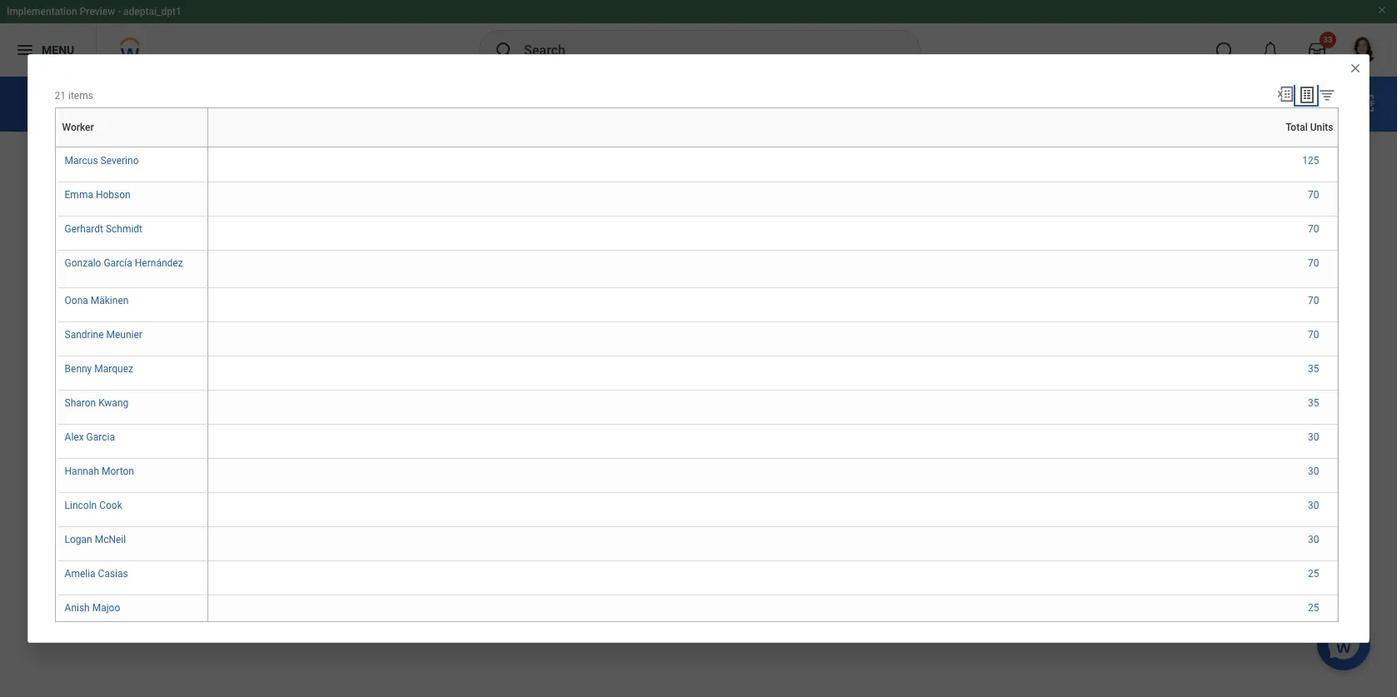 Task type: locate. For each thing, give the bounding box(es) containing it.
2 vertical spatial total
[[43, 568, 66, 580]]

oona mäkinen
[[65, 295, 129, 307]]

gonzalo garcía hernández link
[[65, 254, 183, 269]]

sandrine
[[65, 329, 104, 341]]

logan mcneil
[[65, 534, 126, 546]]

30
[[1308, 432, 1320, 443], [1308, 466, 1320, 478], [1308, 500, 1320, 512], [1308, 534, 1320, 546]]

0 horizontal spatial total
[[43, 568, 66, 580]]

3 30 button from the top
[[1308, 499, 1322, 513]]

amelia casias link
[[65, 565, 128, 580]]

emma
[[65, 189, 93, 201]]

anish
[[65, 603, 90, 614]]

sandrine meunier
[[65, 329, 142, 341]]

sharon
[[65, 398, 96, 409]]

35 button
[[1308, 363, 1322, 376], [1308, 397, 1322, 410]]

1 horizontal spatial units
[[210, 146, 212, 147]]

2 vertical spatial total units
[[43, 568, 91, 580]]

1 horizontal spatial worker
[[62, 121, 94, 133]]

0 horizontal spatial worker
[[58, 146, 61, 147]]

25 button
[[1308, 568, 1322, 581], [1308, 602, 1322, 615]]

0 vertical spatial 35
[[1308, 363, 1320, 375]]

learning leaderboard
[[33, 95, 198, 115]]

0 vertical spatial 25 button
[[1308, 568, 1322, 581]]

2 35 from the top
[[1308, 398, 1320, 409]]

35
[[1308, 363, 1320, 375], [1308, 398, 1320, 409]]

0 vertical spatial total
[[1286, 121, 1308, 133]]

leaderboard
[[103, 95, 198, 115]]

2 25 button from the top
[[1308, 602, 1322, 615]]

learning
[[33, 95, 99, 115]]

0 vertical spatial 25
[[1308, 568, 1320, 580]]

units
[[1311, 121, 1334, 133], [210, 146, 212, 147], [68, 568, 91, 580]]

830 button
[[103, 567, 123, 581]]

total inside learning leaderboard main content
[[43, 568, 66, 580]]

worker
[[62, 121, 94, 133], [58, 146, 61, 147]]

2 30 button from the top
[[1308, 465, 1322, 478]]

1 vertical spatial worker
[[58, 146, 61, 147]]

amelia
[[65, 568, 96, 580]]

125 button
[[1303, 154, 1322, 167]]

0 vertical spatial total units
[[1286, 121, 1334, 133]]

2 horizontal spatial units
[[1311, 121, 1334, 133]]

gonzalo garcía hernández
[[65, 258, 183, 269]]

benny marquez link
[[65, 360, 133, 375]]

4 70 button from the top
[[1308, 294, 1322, 308]]

close environment banner image
[[1378, 5, 1388, 15]]

logan
[[65, 534, 92, 546]]

2 35 button from the top
[[1308, 397, 1322, 410]]

0 vertical spatial 35 button
[[1308, 363, 1322, 376]]

30 for 3rd 30 button from the bottom of the page
[[1308, 466, 1320, 478]]

severino
[[100, 155, 139, 166]]

1 horizontal spatial total
[[208, 146, 210, 147]]

1 vertical spatial 25
[[1308, 603, 1320, 614]]

2 horizontal spatial total
[[1286, 121, 1308, 133]]

morton
[[102, 466, 134, 478]]

1 30 from the top
[[1308, 432, 1320, 443]]

30 button
[[1308, 431, 1322, 444], [1308, 465, 1322, 478], [1308, 499, 1322, 513], [1308, 533, 1322, 547]]

1 vertical spatial 35
[[1308, 398, 1320, 409]]

4 70 from the top
[[1308, 295, 1320, 307]]

3 30 from the top
[[1308, 500, 1320, 512]]

5 70 button from the top
[[1308, 328, 1322, 342]]

2 25 from the top
[[1308, 603, 1320, 614]]

total
[[1286, 121, 1308, 133], [208, 146, 210, 147], [43, 568, 66, 580]]

1 vertical spatial units
[[210, 146, 212, 147]]

implementation
[[7, 6, 77, 18]]

1 vertical spatial 25 button
[[1308, 602, 1322, 615]]

learning leaderboard main content
[[0, 77, 1398, 616]]

30 for 2nd 30 button from the bottom
[[1308, 500, 1320, 512]]

1 vertical spatial total
[[208, 146, 210, 147]]

marcus
[[65, 155, 98, 166]]

1 70 from the top
[[1308, 189, 1320, 201]]

1 horizontal spatial total units
[[208, 146, 212, 147]]

125
[[1303, 155, 1320, 166]]

alex
[[65, 432, 84, 443]]

profile logan mcneil element
[[1341, 32, 1388, 68]]

view printable version (pdf) image
[[1358, 93, 1378, 113]]

items
[[68, 90, 93, 102]]

configure and view chart data image
[[1323, 151, 1342, 169]]

alex garcia
[[65, 432, 115, 443]]

anish majoo link
[[65, 599, 120, 614]]

toolbar
[[1270, 85, 1340, 107]]

0 vertical spatial worker
[[62, 121, 94, 133]]

0 horizontal spatial total units
[[43, 568, 91, 580]]

3 70 button from the top
[[1308, 257, 1322, 270]]

4 30 from the top
[[1308, 534, 1320, 546]]

total units column header
[[208, 146, 1338, 148]]

benny
[[65, 363, 92, 375]]

1 70 button from the top
[[1308, 188, 1322, 202]]

gonzalo
[[65, 258, 101, 269]]

30 for 4th 30 button from the bottom of the page
[[1308, 432, 1320, 443]]

1 25 from the top
[[1308, 568, 1320, 580]]

2 30 from the top
[[1308, 466, 1320, 478]]

2 vertical spatial units
[[68, 568, 91, 580]]

hannah
[[65, 466, 99, 478]]

1 35 from the top
[[1308, 363, 1320, 375]]

units inside learning leaderboard main content
[[68, 568, 91, 580]]

70 button
[[1308, 188, 1322, 202], [1308, 223, 1322, 236], [1308, 257, 1322, 270], [1308, 294, 1322, 308], [1308, 328, 1322, 342]]

5 70 from the top
[[1308, 329, 1320, 341]]

close image
[[1350, 62, 1363, 75]]

inbox large image
[[1309, 42, 1326, 58]]

units inside total units column header
[[210, 146, 212, 147]]

2 horizontal spatial total units
[[1286, 121, 1334, 133]]

70
[[1308, 189, 1320, 201], [1308, 223, 1320, 235], [1308, 258, 1320, 269], [1308, 295, 1320, 307], [1308, 329, 1320, 341]]

1 vertical spatial 35 button
[[1308, 397, 1322, 410]]

0 vertical spatial units
[[1311, 121, 1334, 133]]

lincoln cook
[[65, 500, 122, 512]]

-
[[118, 6, 121, 18]]

4 30 button from the top
[[1308, 533, 1322, 547]]

1 vertical spatial total units
[[208, 146, 212, 147]]

benny marquez
[[65, 363, 133, 375]]

lincoln
[[65, 500, 97, 512]]

3 70 from the top
[[1308, 258, 1320, 269]]

total units
[[1286, 121, 1334, 133], [208, 146, 212, 147], [43, 568, 91, 580]]

0 horizontal spatial units
[[68, 568, 91, 580]]

garcia
[[86, 432, 115, 443]]

25
[[1308, 568, 1320, 580], [1308, 603, 1320, 614]]

majoo
[[92, 603, 120, 614]]



Task type: vqa. For each thing, say whether or not it's contained in the screenshot.
inbox large ICON
yes



Task type: describe. For each thing, give the bounding box(es) containing it.
2 70 button from the top
[[1308, 223, 1322, 236]]

30 for 4th 30 button
[[1308, 534, 1320, 546]]

row element
[[57, 108, 211, 146]]

21 items
[[55, 90, 93, 102]]

gerhardt schmidt link
[[65, 220, 143, 235]]

hannah morton link
[[65, 463, 134, 478]]

amelia casias
[[65, 568, 128, 580]]

sandrine meunier link
[[65, 326, 142, 341]]

830
[[103, 568, 120, 580]]

total units inside learning leaderboard main content
[[43, 568, 91, 580]]

anish majoo
[[65, 603, 120, 614]]

mcneil
[[95, 534, 126, 546]]

implementation preview -   adeptai_dpt1 banner
[[0, 0, 1398, 77]]

export to excel image
[[1277, 85, 1295, 104]]

garcía
[[104, 258, 132, 269]]

sharon kwang
[[65, 398, 129, 409]]

hannah morton
[[65, 466, 134, 478]]

select to filter grid data image
[[1319, 86, 1337, 104]]

1 35 button from the top
[[1308, 363, 1322, 376]]

notifications large image
[[1263, 42, 1279, 58]]

preview
[[80, 6, 115, 18]]

cook
[[99, 500, 122, 512]]

implementation preview -   adeptai_dpt1
[[7, 6, 182, 18]]

lincoln cook link
[[65, 497, 122, 512]]

export to excel image
[[1318, 93, 1338, 113]]

1 25 button from the top
[[1308, 568, 1322, 581]]

meunier
[[106, 329, 142, 341]]

gerhardt
[[65, 223, 103, 235]]

21
[[55, 90, 66, 102]]

oona
[[65, 295, 88, 307]]

marcus severino
[[65, 155, 139, 166]]

worker inside row element
[[62, 121, 94, 133]]

emma hobson link
[[65, 186, 131, 201]]

2 70 from the top
[[1308, 223, 1320, 235]]

worker button
[[58, 146, 61, 147]]

kwang
[[98, 398, 129, 409]]

1 30 button from the top
[[1308, 431, 1322, 444]]

alex garcia link
[[65, 428, 115, 443]]

total inside total units column header
[[208, 146, 210, 147]]

emma hobson
[[65, 189, 131, 201]]

adeptai_dpt1
[[123, 6, 182, 18]]

total units inside column header
[[208, 146, 212, 147]]

gerhardt schmidt
[[65, 223, 143, 235]]

export to worksheets image
[[1298, 85, 1318, 105]]

schmidt
[[106, 223, 143, 235]]

mäkinen
[[91, 295, 129, 307]]

sharon kwang link
[[65, 394, 129, 409]]

marquez
[[94, 363, 133, 375]]

oona mäkinen link
[[65, 292, 129, 307]]

hobson
[[96, 189, 131, 201]]

casias
[[98, 568, 128, 580]]

search image
[[494, 40, 514, 60]]

learning leaderboard link
[[33, 95, 198, 115]]

marcus severino link
[[65, 151, 139, 166]]

hernández
[[135, 258, 183, 269]]

logan mcneil link
[[65, 531, 126, 546]]



